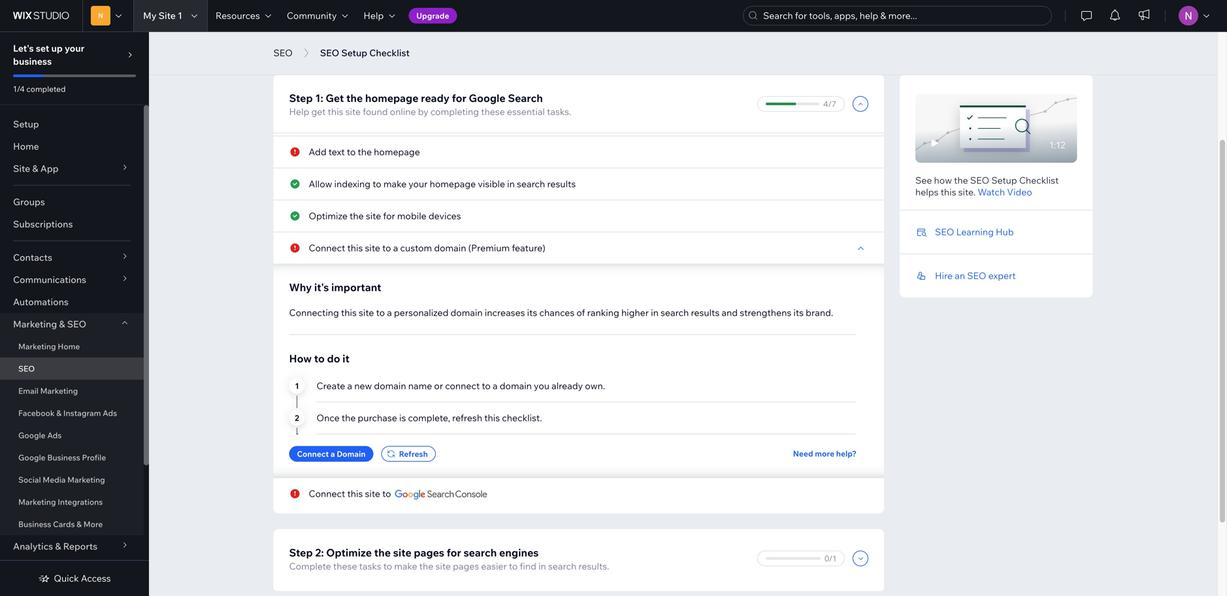 Task type: vqa. For each thing, say whether or not it's contained in the screenshot.
YouTube: plan
no



Task type: locate. For each thing, give the bounding box(es) containing it.
0 horizontal spatial results
[[547, 138, 576, 149]]

1 horizontal spatial these
[[481, 106, 505, 117]]

new
[[354, 340, 372, 351]]

0 horizontal spatial ads
[[47, 430, 62, 440]]

1 vertical spatial make
[[394, 520, 417, 532]]

marketing down "social" at the bottom left of the page
[[18, 497, 56, 507]]

marketing for &
[[13, 318, 57, 330]]

0 vertical spatial help
[[364, 10, 384, 21]]

connect up it's
[[309, 202, 345, 213]]

help inside step 1: get the homepage ready for google search help get this site found online by completing these essential tasks.
[[289, 106, 309, 117]]

marketing inside "dropdown button"
[[13, 318, 57, 330]]

groups
[[13, 196, 45, 208]]

to down refresh "button"
[[382, 448, 391, 459]]

to right the 'indexing'
[[373, 138, 382, 149]]

2 vertical spatial google
[[18, 453, 46, 462]]

these up visible
[[481, 106, 505, 117]]

& inside popup button
[[55, 541, 61, 552]]

let's
[[13, 42, 34, 54]]

home link
[[0, 135, 144, 158]]

helps
[[916, 186, 939, 198]]

set
[[36, 42, 49, 54]]

search inside 'dropdown button'
[[517, 138, 545, 149]]

step inside step 2: optimize the site pages for search engines complete these tasks to make the site pages easier to find in search results.
[[289, 506, 313, 519]]

(premium
[[468, 202, 510, 213]]

0 vertical spatial ads
[[103, 408, 117, 418]]

search
[[508, 92, 543, 105]]

seo setup checklist
[[320, 47, 410, 58]]

1 vertical spatial results
[[691, 267, 720, 278]]

for left mobile
[[383, 170, 395, 181]]

0 vertical spatial these
[[481, 106, 505, 117]]

quick access button
[[38, 573, 111, 584]]

1 horizontal spatial its
[[794, 267, 804, 278]]

contacts button
[[0, 246, 144, 269]]

this down 'domain'
[[347, 448, 363, 459]]

its left chances
[[527, 267, 537, 278]]

0 horizontal spatial checklist
[[369, 47, 410, 58]]

for down ic google image
[[447, 506, 461, 519]]

connect
[[309, 202, 345, 213], [297, 409, 329, 419], [309, 448, 345, 459]]

2 vertical spatial setup
[[992, 175, 1017, 186]]

1 vertical spatial optimize
[[326, 506, 372, 519]]

a inside 'dropdown button'
[[393, 202, 398, 213]]

4/7
[[823, 99, 837, 109]]

in inside 'dropdown button'
[[507, 138, 515, 149]]

in right visible
[[507, 138, 515, 149]]

to down important
[[376, 267, 385, 278]]

help inside button
[[364, 10, 384, 21]]

2 vertical spatial in
[[539, 520, 546, 532]]

get
[[311, 106, 326, 117]]

2 horizontal spatial in
[[651, 267, 659, 278]]

google inside step 1: get the homepage ready for google search help get this site found online by completing these essential tasks.
[[469, 92, 506, 105]]

1/4
[[13, 84, 25, 94]]

1 horizontal spatial pages
[[453, 520, 479, 532]]

search
[[517, 138, 545, 149], [661, 267, 689, 278], [464, 506, 497, 519], [548, 520, 577, 532]]

results
[[547, 138, 576, 149], [691, 267, 720, 278]]

business cards & more link
[[0, 513, 144, 535]]

access
[[81, 573, 111, 584]]

google
[[469, 92, 506, 105], [18, 430, 46, 440], [18, 453, 46, 462]]

& left the app
[[32, 163, 38, 174]]

in right find
[[539, 520, 546, 532]]

home up site & app
[[13, 141, 39, 152]]

this inside dropdown button
[[347, 448, 363, 459]]

0 horizontal spatial these
[[333, 520, 357, 532]]

0 vertical spatial step
[[289, 92, 313, 105]]

site left the app
[[13, 163, 30, 174]]

1 horizontal spatial site
[[159, 10, 176, 21]]

1 horizontal spatial homepage
[[430, 138, 476, 149]]

homepage down the completing
[[430, 138, 476, 149]]

this right refresh
[[484, 372, 500, 383]]

step inside step 1: get the homepage ready for google search help get this site found online by completing these essential tasks.
[[289, 92, 313, 105]]

it
[[343, 312, 350, 325]]

this up important
[[347, 202, 363, 213]]

to inside dropdown button
[[382, 448, 391, 459]]

0 horizontal spatial its
[[527, 267, 537, 278]]

your right up
[[65, 42, 84, 54]]

0 horizontal spatial help
[[289, 106, 309, 117]]

learning
[[957, 226, 994, 238]]

seo inside see how the seo setup checklist helps this site.
[[971, 175, 990, 186]]

1 vertical spatial checklist
[[1020, 175, 1059, 186]]

make down 'online'
[[384, 138, 407, 149]]

0 vertical spatial setup
[[341, 47, 367, 58]]

0 vertical spatial checklist
[[369, 47, 410, 58]]

a right connect
[[493, 340, 498, 351]]

optimize down allow
[[309, 170, 348, 181]]

1 horizontal spatial help
[[364, 10, 384, 21]]

the right get
[[346, 92, 363, 105]]

1 vertical spatial google
[[18, 430, 46, 440]]

heading
[[289, 582, 589, 596]]

my site 1
[[143, 10, 182, 21]]

1 step from the top
[[289, 92, 313, 105]]

cards
[[53, 519, 75, 529]]

these
[[481, 106, 505, 117], [333, 520, 357, 532]]

this
[[328, 106, 343, 117], [941, 186, 957, 198], [347, 202, 363, 213], [341, 267, 357, 278], [484, 372, 500, 383], [347, 448, 363, 459]]

& inside "dropdown button"
[[59, 318, 65, 330]]

0 horizontal spatial your
[[65, 42, 84, 54]]

help left "get"
[[289, 106, 309, 117]]

google up the completing
[[469, 92, 506, 105]]

these left tasks
[[333, 520, 357, 532]]

you
[[534, 340, 550, 351]]

for inside step 2: optimize the site pages for search engines complete these tasks to make the site pages easier to find in search results.
[[447, 506, 461, 519]]

setup inside setup link
[[13, 118, 39, 130]]

help up 'seo setup checklist'
[[364, 10, 384, 21]]

a left custom
[[393, 202, 398, 213]]

to right tasks
[[383, 520, 392, 532]]

setup down 1/4
[[13, 118, 39, 130]]

hire an seo expert
[[935, 270, 1016, 281]]

0 vertical spatial site
[[159, 10, 176, 21]]

1 vertical spatial pages
[[453, 520, 479, 532]]

google for google business profile
[[18, 453, 46, 462]]

0 horizontal spatial site
[[13, 163, 30, 174]]

social
[[18, 475, 41, 485]]

homepage inside step 1: get the homepage ready for google search help get this site found online by completing these essential tasks.
[[365, 92, 419, 105]]

your down by on the top left
[[409, 138, 428, 149]]

setup down help button
[[341, 47, 367, 58]]

home down marketing & seo "dropdown button"
[[58, 342, 80, 351]]

optimize inside optimize the site for mobile devices dropdown button
[[309, 170, 348, 181]]

seo setup checklist button
[[314, 43, 416, 63]]

2 vertical spatial for
[[447, 506, 461, 519]]

optimize up tasks
[[326, 506, 372, 519]]

ads up 'google business profile'
[[47, 430, 62, 440]]

seo inside marketing & seo "dropdown button"
[[67, 318, 86, 330]]

0 vertical spatial google
[[469, 92, 506, 105]]

to
[[373, 138, 382, 149], [382, 202, 391, 213], [376, 267, 385, 278], [314, 312, 325, 325], [482, 340, 491, 351], [382, 448, 391, 459], [383, 520, 392, 532], [509, 520, 518, 532]]

google ads link
[[0, 424, 144, 446]]

easier
[[481, 520, 507, 532]]

sidebar element
[[0, 31, 149, 596]]

site inside dropdown button
[[366, 170, 381, 181]]

1 vertical spatial homepage
[[430, 138, 476, 149]]

0 vertical spatial pages
[[414, 506, 444, 519]]

email
[[18, 386, 39, 396]]

facebook & instagram ads
[[18, 408, 117, 418]]

complete,
[[408, 372, 450, 383]]

homepage inside 'dropdown button'
[[430, 138, 476, 149]]

site
[[346, 106, 361, 117], [366, 170, 381, 181], [365, 202, 380, 213], [359, 267, 374, 278], [365, 448, 380, 459], [393, 506, 412, 519], [436, 520, 451, 532]]

hub
[[996, 226, 1014, 238]]

how to do it
[[289, 312, 350, 325]]

1 horizontal spatial in
[[539, 520, 546, 532]]

upgrade button
[[409, 8, 457, 24]]

get
[[326, 92, 344, 105]]

marketing down the automations
[[13, 318, 57, 330]]

& right facebook
[[56, 408, 62, 418]]

brand.
[[806, 267, 834, 278]]

business
[[47, 453, 80, 462], [18, 519, 51, 529]]

search down essential
[[517, 138, 545, 149]]

is
[[399, 372, 406, 383]]

connect
[[445, 340, 480, 351]]

marketing & seo
[[13, 318, 86, 330]]

this inside step 1: get the homepage ready for google search help get this site found online by completing these essential tasks.
[[328, 106, 343, 117]]

social media marketing
[[18, 475, 105, 485]]

quick access
[[54, 573, 111, 584]]

1:
[[315, 92, 323, 105]]

checklist up video
[[1020, 175, 1059, 186]]

connect inside button
[[297, 409, 329, 419]]

0 vertical spatial in
[[507, 138, 515, 149]]

the right tasks
[[419, 520, 434, 532]]

the inside step 1: get the homepage ready for google search help get this site found online by completing these essential tasks.
[[346, 92, 363, 105]]

1 vertical spatial step
[[289, 506, 313, 519]]

complete
[[289, 520, 331, 532]]

0 vertical spatial business
[[47, 453, 80, 462]]

tasks.
[[547, 106, 572, 117]]

the down the 'indexing'
[[350, 170, 364, 181]]

1 vertical spatial these
[[333, 520, 357, 532]]

0 vertical spatial results
[[547, 138, 576, 149]]

2 horizontal spatial setup
[[992, 175, 1017, 186]]

n button
[[82, 0, 133, 31]]

1 vertical spatial site
[[13, 163, 30, 174]]

& inside popup button
[[32, 163, 38, 174]]

1 vertical spatial home
[[58, 342, 80, 351]]

social media marketing link
[[0, 469, 144, 491]]

connect inside dropdown button
[[309, 448, 345, 459]]

connect inside 'dropdown button'
[[309, 202, 345, 213]]

0 horizontal spatial home
[[13, 141, 39, 152]]

1 vertical spatial help
[[289, 106, 309, 117]]

pages left easier
[[453, 520, 479, 532]]

the up site.
[[954, 175, 968, 186]]

search left results.
[[548, 520, 577, 532]]

seo learning hub
[[935, 226, 1014, 238]]

homepage up 'online'
[[365, 92, 419, 105]]

how
[[934, 175, 952, 186]]

0 vertical spatial your
[[65, 42, 84, 54]]

devices
[[429, 170, 461, 181]]

for inside dropdown button
[[383, 170, 395, 181]]

google up "social" at the bottom left of the page
[[18, 453, 46, 462]]

1 vertical spatial in
[[651, 267, 659, 278]]

this inside 'dropdown button'
[[347, 202, 363, 213]]

step 1: get the homepage ready for google search heading
[[289, 90, 572, 106]]

&
[[32, 163, 38, 174], [59, 318, 65, 330], [56, 408, 62, 418], [77, 519, 82, 529], [55, 541, 61, 552]]

facebook
[[18, 408, 55, 418]]

2 vertical spatial connect
[[309, 448, 345, 459]]

for up the completing
[[452, 92, 467, 105]]

this down 'how'
[[941, 186, 957, 198]]

marketing
[[13, 318, 57, 330], [18, 342, 56, 351], [40, 386, 78, 396], [67, 475, 105, 485], [18, 497, 56, 507]]

the up tasks
[[374, 506, 391, 519]]

the inside dropdown button
[[350, 170, 364, 181]]

to down the engines
[[509, 520, 518, 532]]

google for google ads
[[18, 430, 46, 440]]

domain left increases
[[451, 267, 483, 278]]

google down facebook
[[18, 430, 46, 440]]

increases
[[485, 267, 525, 278]]

step up complete
[[289, 506, 313, 519]]

connect this site to a custom domain (premium feature) button
[[309, 202, 546, 214]]

to right connect
[[482, 340, 491, 351]]

for
[[452, 92, 467, 105], [383, 170, 395, 181], [447, 506, 461, 519]]

results down tasks.
[[547, 138, 576, 149]]

0 vertical spatial optimize
[[309, 170, 348, 181]]

results left and
[[691, 267, 720, 278]]

connect left 'domain'
[[297, 409, 329, 419]]

business up social media marketing
[[47, 453, 80, 462]]

marketing down marketing & seo
[[18, 342, 56, 351]]

2 step from the top
[[289, 506, 313, 519]]

step for step 2: optimize the site pages for search engines
[[289, 506, 313, 519]]

0 vertical spatial homepage
[[365, 92, 419, 105]]

0 horizontal spatial in
[[507, 138, 515, 149]]

in right higher at the top of page
[[651, 267, 659, 278]]

checklist inside see how the seo setup checklist helps this site.
[[1020, 175, 1059, 186]]

step for step 1: get the homepage ready for google search
[[289, 92, 313, 105]]

domain down devices at left
[[434, 202, 466, 213]]

1 horizontal spatial setup
[[341, 47, 367, 58]]

1 vertical spatial for
[[383, 170, 395, 181]]

home
[[13, 141, 39, 152], [58, 342, 80, 351]]

checklist down help button
[[369, 47, 410, 58]]

business up analytics
[[18, 519, 51, 529]]

help
[[364, 10, 384, 21], [289, 106, 309, 117]]

watch
[[978, 186, 1005, 198]]

for inside step 1: get the homepage ready for google search help get this site found online by completing these essential tasks.
[[452, 92, 467, 105]]

& down business cards & more
[[55, 541, 61, 552]]

in
[[507, 138, 515, 149], [651, 267, 659, 278], [539, 520, 546, 532]]

2 its from the left
[[794, 267, 804, 278]]

once
[[317, 372, 340, 383]]

a left 'domain'
[[331, 409, 335, 419]]

name
[[408, 340, 432, 351]]

help button
[[356, 0, 403, 31]]

an
[[955, 270, 965, 281]]

site left 1
[[159, 10, 176, 21]]

domain
[[434, 202, 466, 213], [451, 267, 483, 278], [374, 340, 406, 351], [500, 340, 532, 351]]

important
[[331, 241, 381, 254]]

ads right instagram
[[103, 408, 117, 418]]

1 vertical spatial business
[[18, 519, 51, 529]]

1 vertical spatial your
[[409, 138, 428, 149]]

its
[[527, 267, 537, 278], [794, 267, 804, 278]]

& down automations link
[[59, 318, 65, 330]]

found
[[363, 106, 388, 117]]

how
[[289, 312, 312, 325]]

connect a domain
[[297, 409, 366, 419]]

1 horizontal spatial your
[[409, 138, 428, 149]]

0 horizontal spatial setup
[[13, 118, 39, 130]]

0 vertical spatial make
[[384, 138, 407, 149]]

1 horizontal spatial checklist
[[1020, 175, 1059, 186]]

this down get
[[328, 106, 343, 117]]

upgrade
[[417, 11, 449, 21]]

1 horizontal spatial home
[[58, 342, 80, 351]]

0 vertical spatial connect
[[309, 202, 345, 213]]

0 vertical spatial for
[[452, 92, 467, 105]]

setup up watch video
[[992, 175, 1017, 186]]

connect for connect this site to a custom domain (premium feature)
[[309, 202, 345, 213]]

to left custom
[[382, 202, 391, 213]]

step 1: get the homepage ready for google search help get this site found online by completing these essential tasks.
[[289, 92, 572, 117]]

step left 1:
[[289, 92, 313, 105]]

make right tasks
[[394, 520, 417, 532]]

marketing up "facebook & instagram ads"
[[40, 386, 78, 396]]

do
[[327, 312, 340, 325]]

1 vertical spatial setup
[[13, 118, 39, 130]]

step 2: optimize the site pages for search engines heading
[[289, 505, 610, 520]]

pages down ic google image
[[414, 506, 444, 519]]

seo
[[274, 47, 293, 58], [320, 47, 339, 58], [971, 175, 990, 186], [935, 226, 955, 238], [968, 270, 987, 281], [67, 318, 86, 330], [18, 364, 35, 374]]

make inside 'dropdown button'
[[384, 138, 407, 149]]

or
[[434, 340, 443, 351]]

1 vertical spatial connect
[[297, 409, 329, 419]]

its left brand. at right
[[794, 267, 804, 278]]

purchase
[[358, 372, 397, 383]]

1 horizontal spatial ads
[[103, 408, 117, 418]]

optimize
[[309, 170, 348, 181], [326, 506, 372, 519]]

site inside popup button
[[13, 163, 30, 174]]

0 horizontal spatial homepage
[[365, 92, 419, 105]]

connect down the connect a domain
[[309, 448, 345, 459]]

setup inside seo setup checklist button
[[341, 47, 367, 58]]



Task type: describe. For each thing, give the bounding box(es) containing it.
optimize inside step 2: optimize the site pages for search engines complete these tasks to make the site pages easier to find in search results.
[[326, 506, 372, 519]]

checklist.
[[502, 372, 542, 383]]

engines
[[499, 506, 539, 519]]

search right higher at the top of page
[[661, 267, 689, 278]]

email marketing link
[[0, 380, 144, 402]]

checklist inside seo setup checklist button
[[369, 47, 410, 58]]

2
[[295, 373, 299, 383]]

1 vertical spatial ads
[[47, 430, 62, 440]]

marketing for integrations
[[18, 497, 56, 507]]

setup inside see how the seo setup checklist helps this site.
[[992, 175, 1017, 186]]

contacts
[[13, 252, 52, 263]]

it's
[[314, 241, 329, 254]]

google ads
[[18, 430, 62, 440]]

completing
[[431, 106, 479, 117]]

business
[[13, 56, 52, 67]]

the inside see how the seo setup checklist helps this site.
[[954, 175, 968, 186]]

integrations
[[58, 497, 103, 507]]

let's set up your business
[[13, 42, 84, 67]]

custom
[[400, 202, 432, 213]]

site inside connect this site to a custom domain (premium feature) 'dropdown button'
[[365, 202, 380, 213]]

allow
[[309, 138, 332, 149]]

connect for connect a domain
[[297, 409, 329, 419]]

a inside button
[[331, 409, 335, 419]]

higher
[[622, 267, 649, 278]]

essential
[[507, 106, 545, 117]]

for for pages
[[447, 506, 461, 519]]

optimize the site for mobile devices
[[309, 170, 461, 181]]

site & app button
[[0, 158, 144, 180]]

& left more
[[77, 519, 82, 529]]

why
[[289, 241, 312, 254]]

in inside step 2: optimize the site pages for search engines complete these tasks to make the site pages easier to find in search results.
[[539, 520, 546, 532]]

your inside 'dropdown button'
[[409, 138, 428, 149]]

refresh
[[452, 372, 482, 383]]

connect this site to a custom domain (premium feature)
[[309, 202, 546, 213]]

my
[[143, 10, 157, 21]]

strengthens
[[740, 267, 792, 278]]

expert
[[989, 270, 1016, 281]]

seo learning hub link
[[935, 226, 1014, 238]]

results inside 'dropdown button'
[[547, 138, 576, 149]]

community
[[287, 10, 337, 21]]

connect for connect this site to
[[309, 448, 345, 459]]

0 vertical spatial home
[[13, 141, 39, 152]]

personalized
[[394, 267, 449, 278]]

video
[[1007, 186, 1033, 198]]

Search for tools, apps, help & more... field
[[760, 7, 1048, 25]]

marketing home
[[18, 342, 80, 351]]

marketing for home
[[18, 342, 56, 351]]

marketing up integrations at left bottom
[[67, 475, 105, 485]]

1:12
[[1050, 139, 1066, 151]]

search up easier
[[464, 506, 497, 519]]

create
[[317, 340, 345, 351]]

allow indexing to make your homepage visible in search results button
[[309, 138, 576, 150]]

& for seo
[[59, 318, 65, 330]]

site inside step 1: get the homepage ready for google search help get this site found online by completing these essential tasks.
[[346, 106, 361, 117]]

see how the seo setup checklist helps this site.
[[916, 175, 1059, 198]]

connect a domain button
[[289, 406, 374, 422]]

tasks
[[359, 520, 381, 532]]

step 2: optimize the site pages for search engines complete these tasks to make the site pages easier to find in search results.
[[289, 506, 610, 532]]

0/1
[[825, 513, 837, 523]]

by
[[418, 106, 429, 117]]

profile
[[82, 453, 106, 462]]

a left the 'new'
[[347, 340, 352, 351]]

marketing home link
[[0, 335, 144, 358]]

site inside connect this site to dropdown button
[[365, 448, 380, 459]]

create a new domain name or connect to a domain you already own.
[[317, 340, 605, 351]]

seo link
[[0, 358, 144, 380]]

& for app
[[32, 163, 38, 174]]

seo inside the seo link
[[18, 364, 35, 374]]

more
[[84, 519, 103, 529]]

find
[[520, 520, 537, 532]]

for for ready
[[452, 92, 467, 105]]

1 its from the left
[[527, 267, 537, 278]]

subscriptions link
[[0, 213, 144, 235]]

domain left you
[[500, 340, 532, 351]]

1 horizontal spatial results
[[691, 267, 720, 278]]

optimize the site for mobile devices button
[[309, 170, 461, 182]]

analytics & reports button
[[0, 535, 144, 558]]

analytics
[[13, 541, 53, 552]]

why it's important
[[289, 241, 381, 254]]

app
[[40, 163, 59, 174]]

the right "once"
[[342, 372, 356, 383]]

a left personalized
[[387, 267, 392, 278]]

automations
[[13, 296, 69, 308]]

communications button
[[0, 269, 144, 291]]

your inside let's set up your business
[[65, 42, 84, 54]]

seo inside seo setup checklist button
[[320, 47, 339, 58]]

0 horizontal spatial pages
[[414, 506, 444, 519]]

marketing integrations
[[18, 497, 103, 507]]

feature)
[[512, 202, 546, 213]]

resources
[[216, 10, 260, 21]]

& for instagram
[[56, 408, 62, 418]]

analytics & reports
[[13, 541, 98, 552]]

connect this site to button
[[309, 448, 391, 460]]

this inside see how the seo setup checklist helps this site.
[[941, 186, 957, 198]]

ic google image
[[395, 448, 487, 460]]

these inside step 2: optimize the site pages for search engines complete these tasks to make the site pages easier to find in search results.
[[333, 520, 357, 532]]

& for reports
[[55, 541, 61, 552]]

seo inside seo 'button'
[[274, 47, 293, 58]]

these inside step 1: get the homepage ready for google search help get this site found online by completing these essential tasks.
[[481, 106, 505, 117]]

to left do on the bottom left of page
[[314, 312, 325, 325]]

already
[[552, 340, 583, 351]]

marketing integrations link
[[0, 491, 144, 513]]

domain inside 'dropdown button'
[[434, 202, 466, 213]]

2:
[[315, 506, 324, 519]]

business cards & more
[[18, 519, 103, 529]]

own.
[[585, 340, 605, 351]]

ranking
[[587, 267, 620, 278]]

indexing
[[334, 138, 371, 149]]

allow indexing to make your homepage visible in search results
[[309, 138, 576, 149]]

online
[[390, 106, 416, 117]]

refresh button
[[381, 406, 436, 422]]

chances
[[540, 267, 575, 278]]

n
[[98, 11, 103, 20]]

domain right the 'new'
[[374, 340, 406, 351]]

of
[[577, 267, 585, 278]]

site.
[[959, 186, 976, 198]]

site & app
[[13, 163, 59, 174]]

setup link
[[0, 113, 144, 135]]

this down important
[[341, 267, 357, 278]]

connect this site to
[[309, 448, 391, 459]]

make inside step 2: optimize the site pages for search engines complete these tasks to make the site pages easier to find in search results.
[[394, 520, 417, 532]]



